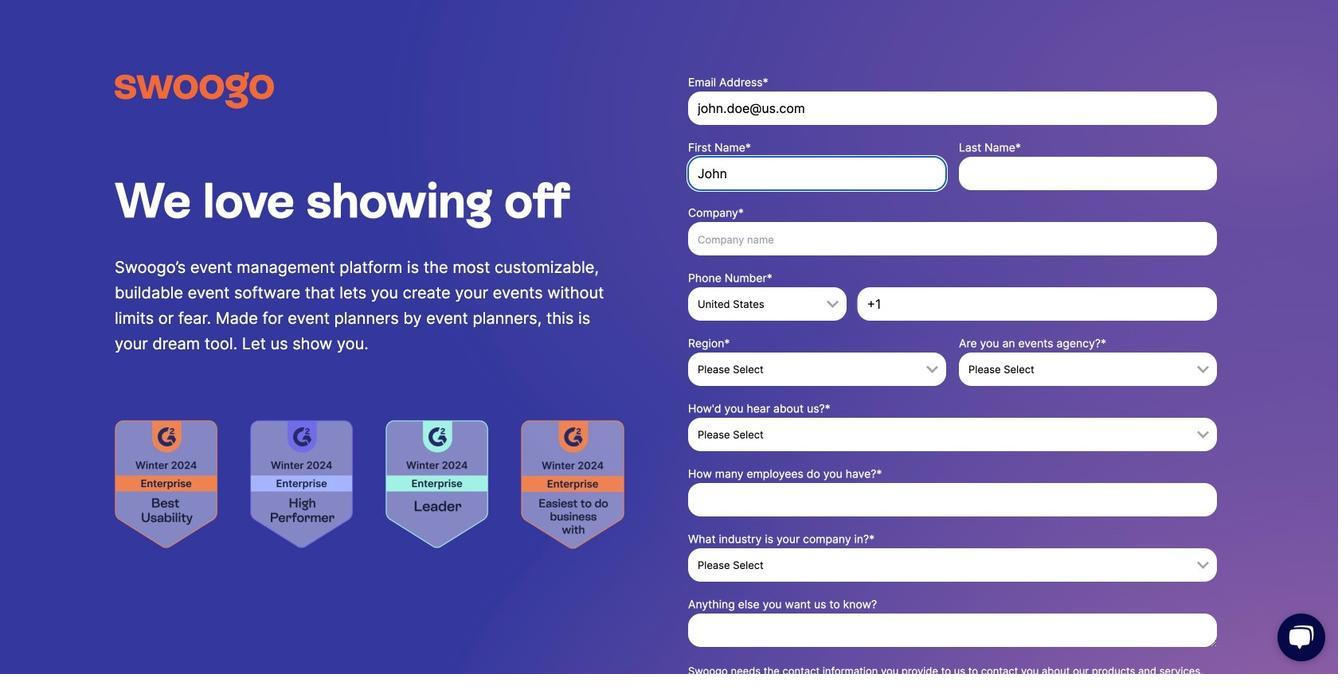 Task type: describe. For each thing, give the bounding box(es) containing it.
swoogo g2 review: enterprise leader image
[[386, 420, 489, 548]]

Work email address email field
[[688, 92, 1217, 125]]

swoogo g2 review: enterprise high performer image
[[250, 420, 354, 548]]

chat widget region
[[1259, 598, 1338, 675]]

swoogo g2 review: enterprise best usability image
[[115, 420, 218, 548]]



Task type: locate. For each thing, give the bounding box(es) containing it.
Company name text field
[[688, 222, 1217, 256]]

dialog
[[0, 0, 1338, 675]]

None telephone field
[[857, 288, 1217, 321]]

None number field
[[688, 484, 1217, 517]]

None text field
[[688, 157, 946, 190], [959, 157, 1217, 190], [688, 614, 1217, 648], [688, 157, 946, 190], [959, 157, 1217, 190], [688, 614, 1217, 648]]

swoogo g2 review: enterprises say swoogo is easy to do business with image
[[521, 420, 625, 549]]



